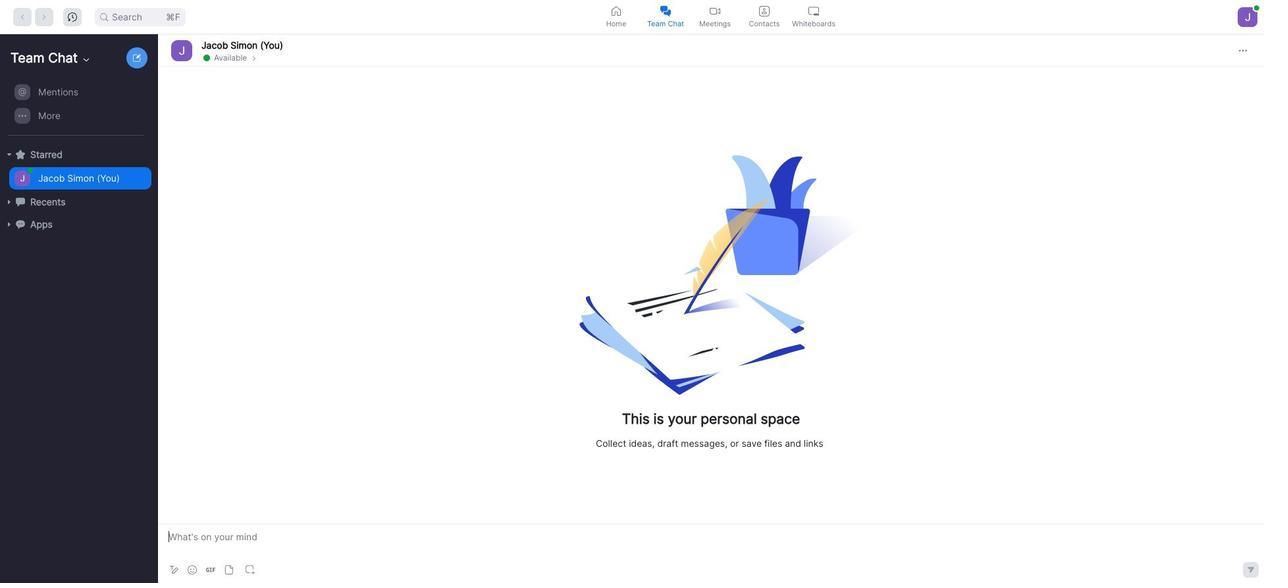 Task type: locate. For each thing, give the bounding box(es) containing it.
ellipses horizontal image
[[1240, 46, 1248, 54]]

home small image
[[611, 6, 622, 16], [611, 6, 622, 16]]

chevron down small image
[[81, 55, 92, 65], [81, 55, 92, 65]]

online image for bottom online icon
[[28, 168, 33, 173]]

0 vertical spatial triangle right image
[[5, 151, 13, 159]]

star image
[[16, 150, 25, 159], [16, 150, 25, 159]]

2 triangle right image from the top
[[5, 198, 13, 206]]

3 triangle right image from the top
[[5, 221, 13, 229]]

screenshot image
[[246, 566, 255, 575], [246, 566, 255, 575]]

team chat image
[[661, 6, 671, 16]]

1 triangle right image from the top
[[5, 151, 13, 159]]

1 horizontal spatial jacob simon's avatar image
[[171, 40, 192, 61]]

file image
[[225, 566, 234, 575], [225, 566, 234, 575]]

2 triangle right image from the top
[[5, 198, 13, 206]]

jacob simon's avatar image
[[171, 40, 192, 61], [14, 171, 30, 186]]

gif image
[[206, 566, 215, 575]]

online image for online icon to the middle
[[204, 54, 210, 61]]

0 vertical spatial jacob simon's avatar image
[[171, 40, 192, 61]]

1 vertical spatial online image
[[204, 54, 210, 61]]

chatbot image
[[16, 220, 25, 229], [16, 220, 25, 229]]

format image
[[169, 565, 179, 576]]

0 horizontal spatial jacob simon's avatar image
[[14, 171, 30, 186]]

gif image
[[206, 566, 215, 575]]

0 vertical spatial online image
[[1255, 5, 1260, 10]]

chevron right small image
[[250, 53, 258, 62]]

profile contact image
[[759, 6, 770, 16], [759, 6, 770, 16]]

3 triangle right image from the top
[[5, 221, 13, 229]]

2 vertical spatial online image
[[28, 168, 33, 173]]

chevron right small image
[[250, 54, 258, 62]]

2 vertical spatial triangle right image
[[5, 221, 13, 229]]

1 horizontal spatial online image
[[204, 54, 210, 61]]

1 vertical spatial jacob simon's avatar image
[[14, 171, 30, 186]]

new image
[[133, 54, 141, 62], [133, 54, 141, 62]]

online image
[[1255, 5, 1260, 10], [204, 54, 210, 61], [28, 168, 33, 173]]

triangle right image inside apps tree item
[[5, 221, 13, 229]]

triangle right image
[[5, 151, 13, 159], [5, 198, 13, 206], [5, 221, 13, 229]]

tree
[[0, 79, 155, 249]]

1 triangle right image from the top
[[5, 151, 13, 159]]

online image
[[1255, 5, 1260, 10], [204, 54, 210, 61], [28, 168, 33, 173]]

group
[[0, 80, 151, 136]]

history image
[[68, 12, 77, 21], [68, 12, 77, 21]]

triangle right image inside apps tree item
[[5, 221, 13, 229]]

1 vertical spatial triangle right image
[[5, 198, 13, 206]]

triangle right image for recents tree item
[[5, 198, 13, 206]]

1 horizontal spatial online image
[[204, 54, 210, 61]]

0 horizontal spatial online image
[[28, 168, 33, 173]]

2 vertical spatial triangle right image
[[5, 221, 13, 229]]

2 horizontal spatial online image
[[1255, 5, 1260, 10]]

triangle right image inside recents tree item
[[5, 198, 13, 206]]

0 horizontal spatial online image
[[28, 168, 33, 173]]

triangle right image
[[5, 151, 13, 159], [5, 198, 13, 206], [5, 221, 13, 229]]

1 vertical spatial triangle right image
[[5, 198, 13, 206]]

triangle right image inside "starred" tree item
[[5, 151, 13, 159]]

triangle right image for "starred" tree item
[[5, 151, 13, 159]]

0 vertical spatial online image
[[1255, 5, 1260, 10]]

magnifier image
[[100, 13, 108, 21]]

chat image
[[16, 197, 25, 207], [16, 197, 25, 207]]

0 vertical spatial triangle right image
[[5, 151, 13, 159]]

1 vertical spatial online image
[[204, 54, 210, 61]]

tab list
[[592, 0, 839, 34]]



Task type: vqa. For each thing, say whether or not it's contained in the screenshot.
right IMAGE
no



Task type: describe. For each thing, give the bounding box(es) containing it.
triangle right image for apps tree item
[[5, 221, 13, 229]]

whiteboard small image
[[809, 6, 819, 16]]

team chat image
[[661, 6, 671, 16]]

2 vertical spatial online image
[[28, 168, 33, 173]]

video on image
[[710, 6, 721, 16]]

recents tree item
[[5, 191, 151, 213]]

apps tree item
[[5, 213, 151, 236]]

online image for right online icon
[[1255, 5, 1260, 10]]

whiteboard small image
[[809, 6, 819, 16]]

ellipses horizontal image
[[1240, 46, 1248, 54]]

triangle right image for recents tree item
[[5, 198, 13, 206]]

magnifier image
[[100, 13, 108, 21]]

format image
[[169, 565, 179, 576]]

emoji image
[[188, 566, 197, 575]]

2 horizontal spatial online image
[[1255, 5, 1260, 10]]

triangle right image for "starred" tree item
[[5, 151, 13, 159]]

triangle right image for apps tree item
[[5, 221, 13, 229]]

video on image
[[710, 6, 721, 16]]

starred tree item
[[5, 144, 151, 166]]

emoji image
[[188, 566, 197, 575]]



